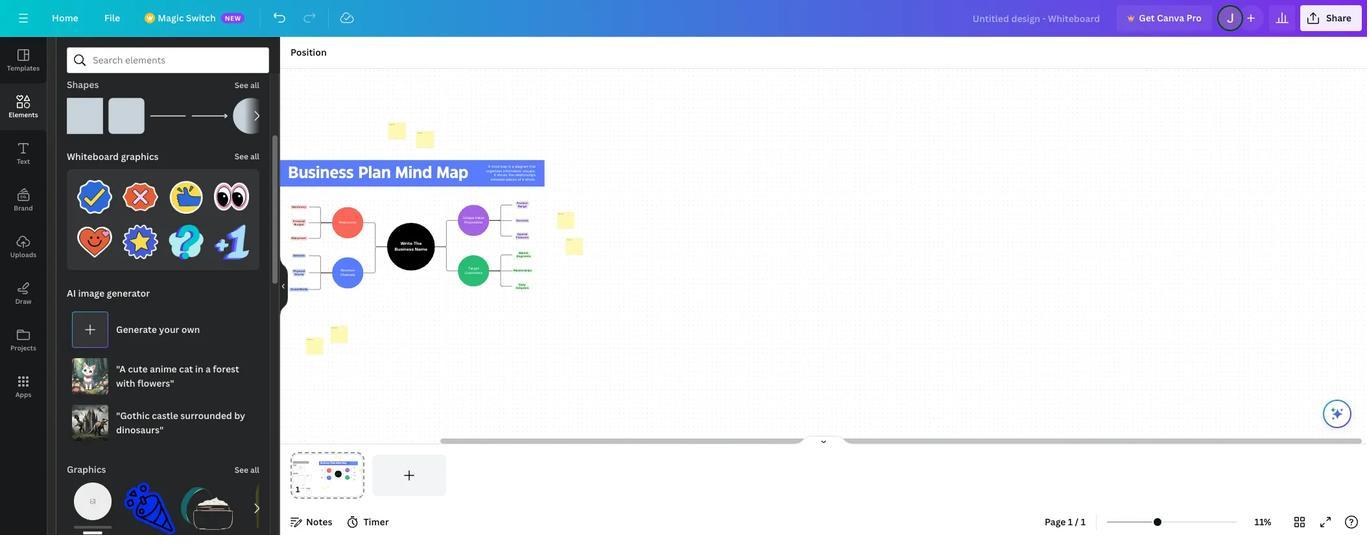 Task type: locate. For each thing, give the bounding box(es) containing it.
1 horizontal spatial 1
[[1081, 516, 1086, 529]]

see up white circle shape image on the top left of page
[[235, 79, 248, 90]]

templates
[[7, 64, 40, 73]]

information
[[503, 169, 522, 173]]

see all button for graphics
[[233, 457, 261, 483]]

physical stores
[[293, 270, 305, 276]]

early adopters
[[516, 283, 529, 289]]

white circle shape image
[[233, 98, 269, 134]]

add this line to the canvas image left white circle shape image on the top left of page
[[191, 98, 228, 134]]

all
[[250, 79, 259, 90], [250, 151, 259, 162], [250, 465, 259, 476]]

templates button
[[0, 37, 47, 84]]

a
[[488, 164, 490, 169]]

1 vertical spatial see all button
[[235, 150, 259, 163]]

text
[[17, 157, 30, 166]]

uploads button
[[0, 224, 47, 270]]

a right of
[[522, 177, 524, 182]]

add this line to the canvas image
[[150, 98, 186, 134], [191, 98, 228, 134]]

anime
[[150, 363, 177, 376]]

0 horizontal spatial add this line to the canvas image
[[150, 98, 186, 134]]

is
[[508, 164, 511, 169]]

0 vertical spatial see all button
[[233, 72, 261, 98]]

see all button
[[233, 72, 261, 98], [235, 150, 259, 163], [233, 457, 261, 483]]

2 vertical spatial see all button
[[233, 457, 261, 483]]

1 horizontal spatial a
[[512, 164, 514, 169]]

shows
[[497, 173, 508, 177]]

1 left "/"
[[1068, 516, 1073, 529]]

generator
[[107, 287, 150, 300]]

1 horizontal spatial add this line to the canvas image
[[191, 98, 228, 134]]

2 add this line to the canvas image from the left
[[191, 98, 228, 134]]

dinosaurs"
[[116, 424, 164, 436]]

a
[[512, 164, 514, 169], [522, 177, 524, 182], [206, 363, 211, 376]]

3 see all from the top
[[235, 465, 259, 476]]

1 1 from the left
[[1068, 516, 1073, 529]]

the
[[509, 173, 514, 177]]

see all down white circle shape image on the top left of page
[[235, 151, 259, 162]]

mind
[[491, 164, 499, 169]]

apps button
[[0, 364, 47, 411]]

by
[[234, 410, 245, 422]]

2 horizontal spatial a
[[522, 177, 524, 182]]

2 see all from the top
[[235, 151, 259, 162]]

segments
[[517, 255, 531, 258]]

2 vertical spatial see all
[[235, 465, 259, 476]]

0 vertical spatial a
[[512, 164, 514, 169]]

elements
[[9, 110, 38, 119]]

1 vertical spatial a
[[522, 177, 524, 182]]

1 vertical spatial all
[[250, 151, 259, 162]]

shapes
[[67, 78, 99, 90]]

all down white circle shape image on the top left of page
[[250, 151, 259, 162]]

critiquing work image
[[168, 225, 203, 260]]

3 see from the top
[[235, 465, 248, 476]]

physical
[[293, 270, 305, 272]]

0 vertical spatial see
[[235, 79, 248, 90]]

adopters
[[516, 287, 529, 289]]

cross mark illustration sticker image
[[123, 179, 158, 215]]

1 see from the top
[[235, 79, 248, 90]]

get canva pro button
[[1117, 5, 1212, 31]]

new
[[225, 14, 241, 23]]

main menu bar
[[0, 0, 1367, 37]]

3 all from the top
[[250, 465, 259, 476]]

1
[[1068, 516, 1073, 529], [1081, 516, 1086, 529]]

2 vertical spatial a
[[206, 363, 211, 376]]

0 vertical spatial all
[[250, 79, 259, 90]]

2 all from the top
[[250, 151, 259, 162]]

brand button
[[0, 177, 47, 224]]

all up white circle shape image on the top left of page
[[250, 79, 259, 90]]

that
[[529, 164, 536, 169]]

0 horizontal spatial a
[[206, 363, 211, 376]]

see all up business woman attire illustration image
[[235, 465, 259, 476]]

1 see all from the top
[[235, 79, 259, 90]]

graphics button
[[66, 457, 107, 483]]

see up business woman attire illustration image
[[235, 465, 248, 476]]

position button
[[285, 42, 332, 63]]

between
[[491, 177, 505, 182]]

ai
[[67, 287, 76, 300]]

1 vertical spatial see all
[[235, 151, 259, 162]]

see down white circle shape image on the top left of page
[[235, 151, 248, 162]]

media
[[299, 288, 308, 291]]

see all button for whiteboard graphics
[[235, 150, 259, 163]]

magic
[[158, 12, 184, 24]]

hide image
[[280, 255, 288, 317]]

visually.
[[523, 169, 536, 173]]

group
[[67, 90, 103, 134], [108, 90, 145, 134], [233, 98, 269, 134], [77, 172, 112, 215], [123, 172, 158, 215], [168, 172, 203, 215], [214, 172, 249, 215], [77, 217, 112, 260], [123, 217, 158, 260], [168, 217, 203, 260], [214, 217, 249, 260], [67, 475, 119, 535], [124, 475, 176, 535], [181, 483, 233, 535], [238, 483, 290, 535]]

add this line to the canvas image right "rounded square" "image"
[[150, 98, 186, 134]]

services
[[516, 219, 528, 222]]

thumb up icon image
[[168, 179, 203, 215]]

11%
[[1255, 516, 1272, 529]]

all up business woman attire illustration image
[[250, 465, 259, 476]]

market segments
[[517, 252, 531, 258]]

map
[[500, 164, 507, 169]]

graphics
[[67, 464, 106, 476]]

machinery
[[292, 206, 306, 208]]

of
[[518, 177, 521, 182]]

1 right "/"
[[1081, 516, 1086, 529]]

own
[[181, 324, 200, 336]]

special
[[517, 233, 527, 236]]

1 all from the top
[[250, 79, 259, 90]]

2 vertical spatial see
[[235, 465, 248, 476]]

stores
[[295, 273, 304, 276]]

square image
[[67, 98, 103, 134]]

financial budget
[[293, 220, 305, 226]]

see all for graphics
[[235, 465, 259, 476]]

2 vertical spatial all
[[250, 465, 259, 476]]

0 horizontal spatial 1
[[1068, 516, 1073, 529]]

product
[[517, 202, 528, 205]]

share
[[1326, 12, 1352, 24]]

1 vertical spatial see
[[235, 151, 248, 162]]

relationships
[[515, 173, 536, 177]]

see all
[[235, 79, 259, 90], [235, 151, 259, 162], [235, 465, 259, 476]]

whiteboard graphics button
[[67, 149, 229, 164]]

website
[[293, 254, 305, 257]]

see all up white circle shape image on the top left of page
[[235, 79, 259, 90]]

canva
[[1157, 12, 1184, 24]]

see
[[235, 79, 248, 90], [235, 151, 248, 162], [235, 465, 248, 476]]

page
[[1045, 516, 1066, 529]]

get canva pro
[[1139, 12, 1202, 24]]

social media
[[291, 288, 308, 291]]

0 vertical spatial see all
[[235, 79, 259, 90]]

bold schematic polygonal party popper sticker image
[[124, 483, 176, 535]]

notes button
[[285, 512, 338, 533]]

all for shapes
[[250, 79, 259, 90]]

Search elements search field
[[93, 48, 243, 73]]

2 see from the top
[[235, 151, 248, 162]]

budget
[[294, 223, 304, 226]]

page 1 image
[[291, 455, 364, 497]]

a mind map is a diagram that organizes information visually. it shows the relationships between pieces of a whole.
[[486, 164, 536, 182]]

a right the in
[[206, 363, 211, 376]]

text button
[[0, 130, 47, 177]]

see all for shapes
[[235, 79, 259, 90]]

whole.
[[525, 177, 536, 182]]

simple vibrant textured minimalist cream image
[[181, 483, 233, 535]]

a right is
[[512, 164, 514, 169]]



Task type: vqa. For each thing, say whether or not it's contained in the screenshot.
Eye Illustration Sticker Image
yes



Task type: describe. For each thing, give the bounding box(es) containing it.
whiteboard graphics
[[67, 150, 159, 162]]

with
[[116, 377, 135, 390]]

all for whiteboard graphics
[[250, 151, 259, 162]]

relationships
[[514, 270, 532, 272]]

generate
[[116, 324, 157, 336]]

file
[[104, 12, 120, 24]]

elements button
[[0, 84, 47, 130]]

position
[[291, 46, 327, 58]]

ai image generator
[[67, 287, 150, 300]]

"gothic
[[116, 410, 150, 422]]

projects button
[[0, 317, 47, 364]]

surrounded
[[180, 410, 232, 422]]

11% button
[[1242, 512, 1284, 533]]

special features
[[516, 233, 528, 239]]

/
[[1075, 516, 1079, 529]]

promoting ideas and work image
[[214, 225, 249, 260]]

timer button
[[343, 512, 394, 533]]

canva assistant image
[[1330, 407, 1345, 422]]

rounded square image
[[108, 98, 145, 134]]

whiteboard
[[67, 150, 119, 162]]

in
[[195, 363, 203, 376]]

home link
[[42, 5, 89, 31]]

Page title text field
[[305, 484, 311, 497]]

business woman attire illustration image
[[238, 483, 290, 535]]

castle
[[152, 410, 178, 422]]

draw
[[15, 297, 32, 306]]

uploads
[[10, 250, 36, 259]]

pieces
[[506, 177, 517, 182]]

magic switch
[[158, 12, 216, 24]]

financial
[[293, 220, 305, 222]]

early
[[519, 283, 526, 286]]

1 add this line to the canvas image from the left
[[150, 98, 186, 134]]

home
[[52, 12, 78, 24]]

shapes button
[[66, 72, 100, 98]]

generate your own
[[116, 324, 200, 336]]

check mark illustration sticker image
[[77, 179, 112, 215]]

draw button
[[0, 270, 47, 317]]

notes
[[306, 516, 332, 529]]

star illustration sticker image
[[123, 225, 158, 260]]

"a cute anime cat in a forest with flowers"
[[116, 363, 239, 390]]

see for whiteboard graphics
[[235, 151, 248, 162]]

Design title text field
[[962, 5, 1112, 31]]

switch
[[186, 12, 216, 24]]

see for shapes
[[235, 79, 248, 90]]

see all button for shapes
[[233, 72, 261, 98]]

smiley heart illustration sticker image
[[77, 225, 112, 260]]

features
[[516, 236, 528, 239]]

cat
[[179, 363, 193, 376]]

page 1 / 1
[[1045, 516, 1086, 529]]

timer
[[363, 516, 389, 529]]

get
[[1139, 12, 1155, 24]]

diagram
[[515, 164, 528, 169]]

market
[[519, 252, 528, 255]]

all for graphics
[[250, 465, 259, 476]]

cute
[[128, 363, 148, 376]]

hide pages image
[[793, 436, 855, 446]]

it
[[494, 173, 496, 177]]

brand
[[14, 204, 33, 213]]

your
[[159, 324, 179, 336]]

manpower
[[292, 237, 306, 240]]

graphics
[[121, 150, 159, 162]]

apps
[[15, 390, 31, 400]]

social
[[291, 288, 299, 291]]

"gothic castle surrounded by dinosaurs"
[[116, 410, 245, 436]]

file button
[[94, 5, 130, 31]]

see all for whiteboard graphics
[[235, 151, 259, 162]]

pro
[[1187, 12, 1202, 24]]

image
[[78, 287, 105, 300]]

see for graphics
[[235, 465, 248, 476]]

flowers"
[[137, 377, 174, 390]]

side panel tab list
[[0, 37, 47, 411]]

bevel corner wireframe profile card image
[[67, 483, 119, 535]]

"a
[[116, 363, 126, 376]]

a inside "a cute anime cat in a forest with flowers"
[[206, 363, 211, 376]]

2 1 from the left
[[1081, 516, 1086, 529]]

projects
[[10, 344, 36, 353]]

forest
[[213, 363, 239, 376]]

range
[[518, 205, 527, 208]]

organizes
[[486, 169, 502, 173]]

eye illustration sticker image
[[214, 179, 249, 215]]

share button
[[1300, 5, 1362, 31]]

product range
[[517, 202, 528, 208]]



